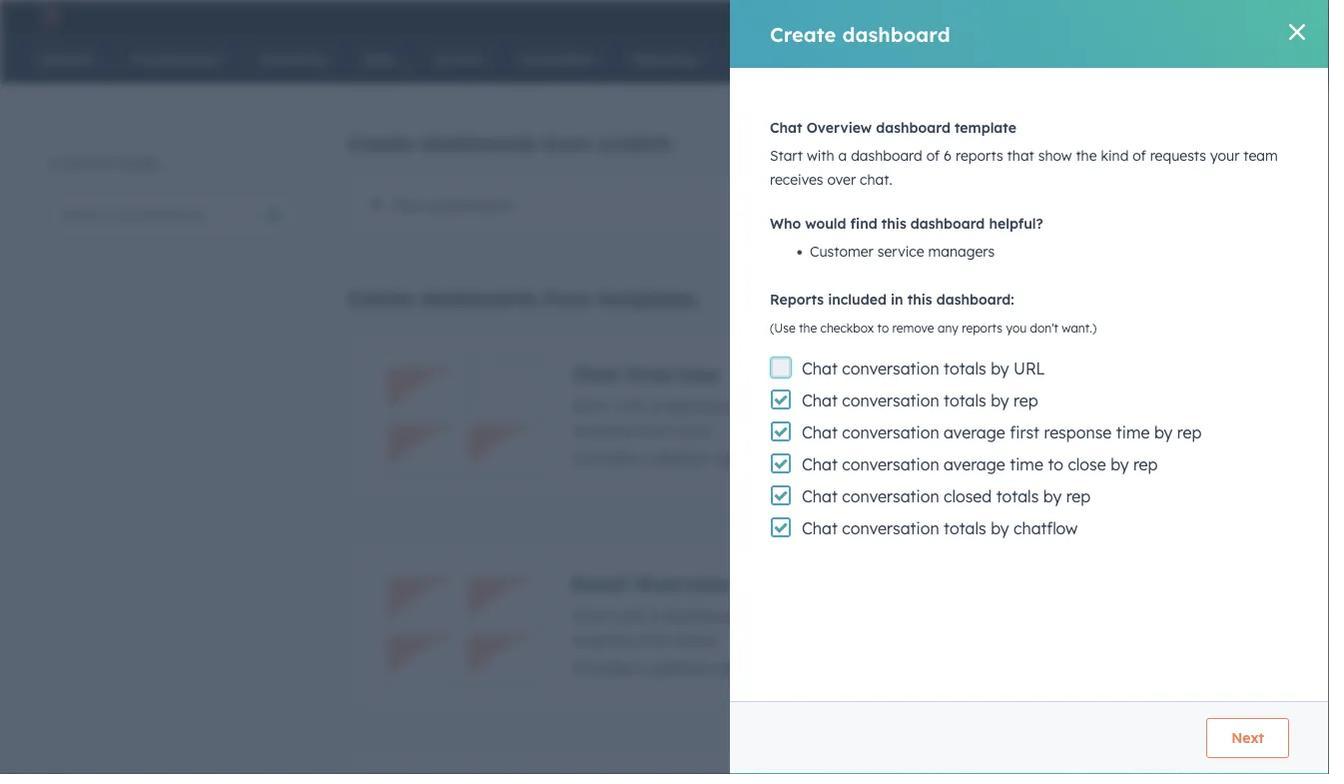 Task type: locate. For each thing, give the bounding box(es) containing it.
chat conversation average first response time by rep
[[802, 422, 1202, 442]]

with inside chat overview start with a dashboard of 6 reports that show the kind of requests your team receives over chat.
[[614, 396, 646, 416]]

0 vertical spatial requests
[[1150, 147, 1207, 164]]

receives for chat overview
[[572, 420, 633, 440]]

dashboards down the new dashboard
[[420, 286, 538, 311]]

time
[[1116, 422, 1150, 442], [1010, 454, 1044, 474]]

with
[[807, 147, 835, 164], [614, 396, 646, 416], [614, 606, 646, 626]]

over
[[827, 171, 856, 188], [638, 420, 671, 440], [638, 630, 671, 650]]

dashboards up the new dashboard
[[420, 131, 538, 156]]

2 includes from the top
[[572, 658, 636, 678]]

with down email in the bottom left of the page
[[614, 606, 646, 626]]

0 vertical spatial over
[[827, 171, 856, 188]]

overview down templates
[[626, 361, 721, 386]]

totals down closed on the bottom right of page
[[944, 518, 987, 538]]

1 horizontal spatial chat.
[[860, 171, 893, 188]]

upgrade image
[[895, 9, 913, 27]]

conversation down chat conversation totals by rep
[[842, 422, 940, 442]]

start up the includes 6 default reports
[[572, 396, 610, 416]]

1 vertical spatial create
[[348, 131, 414, 156]]

receives for email overview
[[572, 630, 633, 650]]

overview up email.
[[635, 571, 730, 596]]

overview up new dashboard 'checkbox'
[[807, 119, 872, 136]]

by right "close"
[[1111, 454, 1129, 474]]

average for time
[[944, 454, 1006, 474]]

conversation up chat conversation totals by rep
[[842, 359, 940, 379]]

0 vertical spatial that
[[1007, 147, 1035, 164]]

0 vertical spatial time
[[1116, 422, 1150, 442]]

conversation
[[842, 359, 940, 379], [842, 391, 940, 411], [842, 422, 940, 442], [842, 454, 940, 474], [842, 486, 940, 506], [842, 518, 940, 538]]

1 dashboards from the top
[[420, 131, 538, 156]]

of
[[927, 147, 940, 164], [1133, 147, 1146, 164], [79, 154, 92, 171], [751, 396, 767, 416], [987, 396, 1002, 416], [751, 606, 767, 626], [987, 606, 1002, 626]]

team for chat overview
[[1114, 396, 1153, 416]]

start
[[770, 147, 803, 164], [572, 396, 610, 416], [572, 606, 610, 626]]

a
[[839, 147, 847, 164], [651, 396, 660, 416], [651, 606, 660, 626]]

2 vertical spatial kind
[[951, 606, 983, 626]]

0 vertical spatial this
[[882, 215, 907, 232]]

conversation down chat conversation totals by url
[[842, 391, 940, 411]]

1 average from the top
[[944, 422, 1006, 442]]

0 vertical spatial with
[[807, 147, 835, 164]]

1 vertical spatial receives
[[572, 420, 633, 440]]

customer
[[810, 243, 874, 260]]

totals up chat conversation average first response time by rep on the bottom right of the page
[[944, 391, 987, 411]]

reports inside start with a dashboard of 6 reports that show the kind of requests your team receives over chat.
[[956, 147, 1004, 164]]

1 vertical spatial dashboards
[[420, 286, 538, 311]]

first
[[1010, 422, 1040, 442]]

kind inside start with a dashboard of 6 reports that show the kind of requests your team receives over chat.
[[1101, 147, 1129, 164]]

overview inside chat overview start with a dashboard of 6 reports that show the kind of requests your team receives over chat.
[[626, 361, 721, 386]]

0 vertical spatial your
[[1211, 147, 1240, 164]]

3 conversation from the top
[[842, 422, 940, 442]]

settings link
[[1104, 0, 1146, 32]]

hubspot link
[[24, 4, 75, 28]]

that inside chat overview start with a dashboard of 6 reports that show the kind of requests your team receives over chat.
[[844, 396, 875, 416]]

chat
[[770, 119, 803, 136], [802, 359, 838, 379], [572, 361, 619, 386], [802, 391, 838, 411], [802, 422, 838, 442], [802, 454, 838, 474], [802, 486, 838, 506], [802, 518, 838, 538]]

show down chat conversation totals by url
[[879, 396, 918, 416]]

None checkbox
[[348, 327, 1238, 504], [348, 536, 1238, 714], [348, 746, 1238, 774], [348, 327, 1238, 504], [348, 536, 1238, 714], [348, 746, 1238, 774]]

don't
[[1030, 321, 1059, 336]]

team
[[1244, 147, 1278, 164], [1114, 396, 1153, 416], [1114, 606, 1153, 626]]

this right in
[[908, 291, 933, 308]]

1 default from the top
[[655, 448, 708, 468]]

chat conversation closed totals by rep
[[802, 486, 1091, 506]]

2 vertical spatial start
[[572, 606, 610, 626]]

receives down email in the bottom left of the page
[[572, 630, 633, 650]]

hubspot image
[[36, 4, 60, 28]]

chat.
[[860, 171, 893, 188], [675, 420, 712, 440]]

managers
[[928, 243, 995, 260]]

start for email overview
[[572, 606, 610, 626]]

0 vertical spatial average
[[944, 422, 1006, 442]]

dashboard left template
[[876, 119, 951, 136]]

chat. up the includes 6 default reports
[[675, 420, 712, 440]]

start inside email overview start with a dashboard of 6 reports that show the kind of requests your team receives over email. includes 6 default reports
[[572, 606, 610, 626]]

your inside chat overview start with a dashboard of 6 reports that show the kind of requests your team receives over chat.
[[1076, 396, 1109, 416]]

0 vertical spatial create
[[770, 21, 836, 46]]

2 dashboards from the top
[[420, 286, 538, 311]]

dashboard
[[842, 21, 951, 46], [876, 119, 951, 136], [851, 147, 923, 164], [431, 195, 512, 215], [911, 215, 985, 232], [665, 396, 747, 416], [665, 606, 747, 626]]

1 vertical spatial your
[[1076, 396, 1109, 416]]

chat inside chat overview start with a dashboard of 6 reports that show the kind of requests your team receives over chat.
[[572, 361, 619, 386]]

6
[[944, 147, 952, 164], [771, 396, 780, 416], [641, 448, 650, 468], [771, 606, 780, 626], [641, 658, 650, 678]]

2 from from the top
[[544, 286, 592, 311]]

self made button
[[1180, 0, 1305, 32]]

show
[[1038, 147, 1072, 164], [879, 396, 918, 416], [879, 606, 918, 626]]

1 vertical spatial overview
[[626, 361, 721, 386]]

kind inside email overview start with a dashboard of 6 reports that show the kind of requests your team receives over email. includes 6 default reports
[[951, 606, 983, 626]]

from left scratch
[[544, 131, 592, 156]]

requests down chatflow
[[1007, 606, 1071, 626]]

start inside start with a dashboard of 6 reports that show the kind of requests your team receives over chat.
[[770, 147, 803, 164]]

show down chat conversation totals by chatflow
[[879, 606, 918, 626]]

2 14 from the left
[[96, 154, 111, 171]]

includes
[[572, 448, 636, 468], [572, 658, 636, 678]]

self made
[[1214, 7, 1275, 24]]

email
[[572, 571, 629, 596]]

with up new dashboard 'checkbox'
[[807, 147, 835, 164]]

conversation up chat conversation totals by chatflow
[[842, 486, 940, 506]]

chat for chat conversation average first response time by rep
[[802, 422, 838, 442]]

receives inside email overview start with a dashboard of 6 reports that show the kind of requests your team receives over email. includes 6 default reports
[[572, 630, 633, 650]]

notifications image
[[1154, 9, 1172, 27]]

0 vertical spatial to
[[877, 321, 889, 336]]

calling icon button
[[990, 2, 1023, 31]]

create for create dashboard
[[770, 21, 836, 46]]

1 vertical spatial from
[[544, 286, 592, 311]]

kind
[[1101, 147, 1129, 164], [951, 396, 983, 416], [951, 606, 983, 626]]

conversation down chat conversation closed totals by rep
[[842, 518, 940, 538]]

from left templates
[[544, 286, 592, 311]]

2 vertical spatial overview
[[635, 571, 730, 596]]

requests for email overview
[[1007, 606, 1071, 626]]

average up closed on the bottom right of page
[[944, 454, 1006, 474]]

with up the includes 6 default reports
[[614, 396, 646, 416]]

1 vertical spatial default
[[655, 658, 708, 678]]

0 vertical spatial team
[[1244, 147, 1278, 164]]

1-14 of 14 results
[[48, 154, 158, 171]]

requests up first at the bottom of the page
[[1007, 396, 1071, 416]]

would
[[805, 215, 846, 232]]

conversation for chat conversation totals by url
[[842, 359, 940, 379]]

dashboards
[[420, 131, 538, 156], [420, 286, 538, 311]]

1 vertical spatial this
[[908, 291, 933, 308]]

over inside start with a dashboard of 6 reports that show the kind of requests your team receives over chat.
[[827, 171, 856, 188]]

2 conversation from the top
[[842, 391, 940, 411]]

search image
[[1283, 50, 1301, 68]]

chat for chat overview dashboard template
[[770, 119, 803, 136]]

reports inside chat overview start with a dashboard of 6 reports that show the kind of requests your team receives over chat.
[[785, 396, 839, 416]]

start down email in the bottom left of the page
[[572, 606, 610, 626]]

your
[[1211, 147, 1240, 164], [1076, 396, 1109, 416], [1076, 606, 1109, 626]]

0 vertical spatial chat.
[[860, 171, 893, 188]]

1 vertical spatial team
[[1114, 396, 1153, 416]]

a inside email overview start with a dashboard of 6 reports that show the kind of requests your team receives over email. includes 6 default reports
[[651, 606, 660, 626]]

to left "close"
[[1048, 454, 1064, 474]]

requests down search hubspot search field
[[1150, 147, 1207, 164]]

start inside chat overview start with a dashboard of 6 reports that show the kind of requests your team receives over chat.
[[572, 396, 610, 416]]

0 horizontal spatial to
[[877, 321, 889, 336]]

your inside email overview start with a dashboard of 6 reports that show the kind of requests your team receives over email. includes 6 default reports
[[1076, 606, 1109, 626]]

conversation up chat conversation closed totals by rep
[[842, 454, 940, 474]]

1 vertical spatial start
[[572, 396, 610, 416]]

0 horizontal spatial time
[[1010, 454, 1044, 474]]

to
[[877, 321, 889, 336], [1048, 454, 1064, 474]]

overview
[[807, 119, 872, 136], [626, 361, 721, 386], [635, 571, 730, 596]]

to down reports included in this dashboard:
[[877, 321, 889, 336]]

with inside start with a dashboard of 6 reports that show the kind of requests your team receives over chat.
[[807, 147, 835, 164]]

that
[[1007, 147, 1035, 164], [844, 396, 875, 416], [844, 606, 875, 626]]

0 vertical spatial show
[[1038, 147, 1072, 164]]

a inside chat overview start with a dashboard of 6 reports that show the kind of requests your team receives over chat.
[[651, 396, 660, 416]]

0 vertical spatial kind
[[1101, 147, 1129, 164]]

dashboard inside 'checkbox'
[[431, 195, 512, 215]]

1 vertical spatial with
[[614, 396, 646, 416]]

next button
[[1207, 718, 1289, 758]]

with inside email overview start with a dashboard of 6 reports that show the kind of requests your team receives over email. includes 6 default reports
[[614, 606, 646, 626]]

2 vertical spatial over
[[638, 630, 671, 650]]

2 vertical spatial requests
[[1007, 606, 1071, 626]]

2 vertical spatial show
[[879, 606, 918, 626]]

chat. up find
[[860, 171, 893, 188]]

over for email overview
[[638, 630, 671, 650]]

dashboard inside email overview start with a dashboard of 6 reports that show the kind of requests your team receives over email. includes 6 default reports
[[665, 606, 747, 626]]

1 vertical spatial show
[[879, 396, 918, 416]]

upgrade
[[917, 9, 973, 26]]

start up new dashboard 'checkbox'
[[770, 147, 803, 164]]

receives
[[770, 171, 824, 188], [572, 420, 633, 440], [572, 630, 633, 650]]

the
[[1076, 147, 1097, 164], [799, 321, 817, 336], [922, 396, 946, 416], [922, 606, 946, 626]]

dashboard inside start with a dashboard of 6 reports that show the kind of requests your team receives over chat.
[[851, 147, 923, 164]]

your for chat overview
[[1076, 396, 1109, 416]]

1 vertical spatial chat.
[[675, 420, 712, 440]]

notifications button
[[1146, 0, 1180, 32]]

Search HubSpot search field
[[1049, 42, 1293, 76]]

0 vertical spatial receives
[[770, 171, 824, 188]]

overview for chat overview
[[626, 361, 721, 386]]

totals for chatflow
[[944, 518, 987, 538]]

chat for chat conversation closed totals by rep
[[802, 486, 838, 506]]

this
[[882, 215, 907, 232], [908, 291, 933, 308]]

requests inside email overview start with a dashboard of 6 reports that show the kind of requests your team receives over email. includes 6 default reports
[[1007, 606, 1071, 626]]

reports
[[956, 147, 1004, 164], [962, 321, 1003, 336], [785, 396, 839, 416], [712, 448, 767, 468], [785, 606, 839, 626], [712, 658, 767, 678]]

a inside start with a dashboard of 6 reports that show the kind of requests your team receives over chat.
[[839, 147, 847, 164]]

closed
[[944, 486, 992, 506]]

2 vertical spatial receives
[[572, 630, 633, 650]]

overview inside email overview start with a dashboard of 6 reports that show the kind of requests your team receives over email. includes 6 default reports
[[635, 571, 730, 596]]

over inside chat overview start with a dashboard of 6 reports that show the kind of requests your team receives over chat.
[[638, 420, 671, 440]]

email.
[[675, 630, 720, 650]]

team inside chat overview start with a dashboard of 6 reports that show the kind of requests your team receives over chat.
[[1114, 396, 1153, 416]]

1 vertical spatial kind
[[951, 396, 983, 416]]

1 horizontal spatial 14
[[96, 154, 111, 171]]

chat for chat conversation totals by chatflow
[[802, 518, 838, 538]]

chat. inside start with a dashboard of 6 reports that show the kind of requests your team receives over chat.
[[860, 171, 893, 188]]

checkbox
[[821, 321, 874, 336]]

you
[[1006, 321, 1027, 336]]

6 conversation from the top
[[842, 518, 940, 538]]

time down first at the bottom of the page
[[1010, 454, 1044, 474]]

over up the includes 6 default reports
[[638, 420, 671, 440]]

2 vertical spatial with
[[614, 606, 646, 626]]

0 vertical spatial includes
[[572, 448, 636, 468]]

create
[[770, 21, 836, 46], [348, 131, 414, 156], [348, 286, 414, 311]]

2 vertical spatial create
[[348, 286, 414, 311]]

1 from from the top
[[544, 131, 592, 156]]

dashboard up the includes 6 default reports
[[665, 396, 747, 416]]

scratch
[[598, 131, 671, 156]]

find
[[851, 215, 878, 232]]

dashboard right the new
[[431, 195, 512, 215]]

0 vertical spatial default
[[655, 448, 708, 468]]

5 conversation from the top
[[842, 486, 940, 506]]

conversation for chat conversation totals by rep
[[842, 391, 940, 411]]

dashboards for templates
[[420, 286, 538, 311]]

14
[[60, 154, 75, 171], [96, 154, 111, 171]]

2 vertical spatial team
[[1114, 606, 1153, 626]]

calling icon image
[[998, 10, 1015, 28]]

0 vertical spatial from
[[544, 131, 592, 156]]

chat overview start with a dashboard of 6 reports that show the kind of requests your team receives over chat.
[[572, 361, 1153, 440]]

url
[[1014, 359, 1045, 379]]

dashboard up email.
[[665, 606, 747, 626]]

your inside start with a dashboard of 6 reports that show the kind of requests your team receives over chat.
[[1211, 147, 1240, 164]]

chat conversation totals by url
[[802, 359, 1045, 379]]

receives up the includes 6 default reports
[[572, 420, 633, 440]]

show inside start with a dashboard of 6 reports that show the kind of requests your team receives over chat.
[[1038, 147, 1072, 164]]

2 default from the top
[[655, 658, 708, 678]]

1 conversation from the top
[[842, 359, 940, 379]]

2 vertical spatial your
[[1076, 606, 1109, 626]]

dashboard down "chat overview dashboard template"
[[851, 147, 923, 164]]

this up service
[[882, 215, 907, 232]]

kind for chat overview
[[951, 396, 983, 416]]

team inside email overview start with a dashboard of 6 reports that show the kind of requests your team receives over email. includes 6 default reports
[[1114, 606, 1153, 626]]

average
[[944, 422, 1006, 442], [944, 454, 1006, 474]]

menu
[[883, 0, 1305, 39]]

1 vertical spatial over
[[638, 420, 671, 440]]

average up chat conversation average time to close by rep
[[944, 422, 1006, 442]]

2 average from the top
[[944, 454, 1006, 474]]

1 horizontal spatial to
[[1048, 454, 1064, 474]]

requests inside start with a dashboard of 6 reports that show the kind of requests your team receives over chat.
[[1150, 147, 1207, 164]]

over left email.
[[638, 630, 671, 650]]

default
[[655, 448, 708, 468], [655, 658, 708, 678]]

4 conversation from the top
[[842, 454, 940, 474]]

show up helpful?
[[1038, 147, 1072, 164]]

1 vertical spatial requests
[[1007, 396, 1071, 416]]

that inside email overview start with a dashboard of 6 reports that show the kind of requests your team receives over email. includes 6 default reports
[[844, 606, 875, 626]]

0 vertical spatial a
[[839, 147, 847, 164]]

1 horizontal spatial this
[[908, 291, 933, 308]]

totals down any
[[944, 359, 987, 379]]

any
[[938, 321, 959, 336]]

0 horizontal spatial this
[[882, 215, 907, 232]]

0 vertical spatial start
[[770, 147, 803, 164]]

receives inside chat overview start with a dashboard of 6 reports that show the kind of requests your team receives over chat.
[[572, 420, 633, 440]]

requests inside chat overview start with a dashboard of 6 reports that show the kind of requests your team receives over chat.
[[1007, 396, 1071, 416]]

show inside chat overview start with a dashboard of 6 reports that show the kind of requests your team receives over chat.
[[879, 396, 918, 416]]

totals
[[944, 359, 987, 379], [944, 391, 987, 411], [997, 486, 1039, 506], [944, 518, 987, 538]]

this for dashboard
[[882, 215, 907, 232]]

chat for chat conversation totals by url
[[802, 359, 838, 379]]

receives up "who"
[[770, 171, 824, 188]]

from
[[544, 131, 592, 156], [544, 286, 592, 311]]

new dashboard
[[393, 195, 512, 215]]

a for email overview
[[651, 606, 660, 626]]

time right response
[[1116, 422, 1150, 442]]

marketplaces button
[[1028, 0, 1070, 32]]

with for email overview
[[614, 606, 646, 626]]

2 vertical spatial a
[[651, 606, 660, 626]]

1 vertical spatial includes
[[572, 658, 636, 678]]

1 vertical spatial that
[[844, 396, 875, 416]]

create dashboards from templates
[[348, 286, 697, 311]]

by
[[991, 359, 1009, 379], [991, 391, 1009, 411], [1155, 422, 1173, 442], [1111, 454, 1129, 474], [1044, 486, 1062, 506], [991, 518, 1009, 538]]

average for first
[[944, 422, 1006, 442]]

receives inside start with a dashboard of 6 reports that show the kind of requests your team receives over chat.
[[770, 171, 824, 188]]

start with a dashboard of 6 reports that show the kind of requests your team receives over chat.
[[770, 147, 1278, 188]]

over inside email overview start with a dashboard of 6 reports that show the kind of requests your team receives over email. includes 6 default reports
[[638, 630, 671, 650]]

totals for rep
[[944, 391, 987, 411]]

chat for chat overview start with a dashboard of 6 reports that show the kind of requests your team receives over chat.
[[572, 361, 619, 386]]

2 vertical spatial that
[[844, 606, 875, 626]]

remove
[[893, 321, 934, 336]]

over up would
[[827, 171, 856, 188]]

1 vertical spatial time
[[1010, 454, 1044, 474]]

dashboard inside chat overview start with a dashboard of 6 reports that show the kind of requests your team receives over chat.
[[665, 396, 747, 416]]

by up chat conversation average first response time by rep on the bottom right of the page
[[991, 391, 1009, 411]]

dashboard:
[[937, 291, 1014, 308]]

show inside email overview start with a dashboard of 6 reports that show the kind of requests your team receives over email. includes 6 default reports
[[879, 606, 918, 626]]

requests
[[1150, 147, 1207, 164], [1007, 396, 1071, 416], [1007, 606, 1071, 626]]

kind inside chat overview start with a dashboard of 6 reports that show the kind of requests your team receives over chat.
[[951, 396, 983, 416]]

0 horizontal spatial 14
[[60, 154, 75, 171]]

chat for chat conversation average time to close by rep
[[802, 454, 838, 474]]

1 vertical spatial average
[[944, 454, 1006, 474]]

next
[[1232, 729, 1264, 747]]

0 horizontal spatial chat.
[[675, 420, 712, 440]]

help button
[[1070, 0, 1104, 32]]

rep
[[1014, 391, 1038, 411], [1177, 422, 1202, 442], [1134, 454, 1158, 474], [1066, 486, 1091, 506]]

1 vertical spatial a
[[651, 396, 660, 416]]

response
[[1044, 422, 1112, 442]]

0 vertical spatial dashboards
[[420, 131, 538, 156]]



Task type: describe. For each thing, give the bounding box(es) containing it.
the inside chat overview start with a dashboard of 6 reports that show the kind of requests your team receives over chat.
[[922, 396, 946, 416]]

close image
[[1289, 24, 1305, 40]]

templates
[[598, 286, 697, 311]]

(use
[[770, 321, 796, 336]]

close
[[1068, 454, 1106, 474]]

show for chat overview
[[879, 396, 918, 416]]

default inside email overview start with a dashboard of 6 reports that show the kind of requests your team receives over email. includes 6 default reports
[[655, 658, 708, 678]]

dashboards for scratch
[[420, 131, 538, 156]]

conversation for chat conversation average first response time by rep
[[842, 422, 940, 442]]

by up chatflow
[[1044, 486, 1062, 506]]

dashboard up managers
[[911, 215, 985, 232]]

includes inside email overview start with a dashboard of 6 reports that show the kind of requests your team receives over email. includes 6 default reports
[[572, 658, 636, 678]]

that for email overview
[[844, 606, 875, 626]]

ruby anderson image
[[1192, 7, 1210, 25]]

1 horizontal spatial time
[[1116, 422, 1150, 442]]

by left url
[[991, 359, 1009, 379]]

chatflow
[[1014, 518, 1078, 538]]

the inside email overview start with a dashboard of 6 reports that show the kind of requests your team receives over email. includes 6 default reports
[[922, 606, 946, 626]]

included
[[828, 291, 887, 308]]

from for templates
[[544, 286, 592, 311]]

want.)
[[1062, 321, 1097, 336]]

1 includes from the top
[[572, 448, 636, 468]]

6 inside start with a dashboard of 6 reports that show the kind of requests your team receives over chat.
[[944, 147, 952, 164]]

totals for url
[[944, 359, 987, 379]]

1 vertical spatial to
[[1048, 454, 1064, 474]]

team for email overview
[[1114, 606, 1153, 626]]

1-
[[48, 154, 60, 171]]

chat conversation totals by rep
[[802, 391, 1038, 411]]

chat conversation totals by chatflow
[[802, 518, 1078, 538]]

helpful?
[[989, 215, 1044, 232]]

1 14 from the left
[[60, 154, 75, 171]]

create dashboards from scratch
[[348, 131, 671, 156]]

chat overview dashboard template
[[770, 119, 1017, 136]]

by right response
[[1155, 422, 1173, 442]]

chat conversation average time to close by rep
[[802, 454, 1158, 474]]

conversation for chat conversation average time to close by rep
[[842, 454, 940, 474]]

marketplaces image
[[1040, 9, 1058, 27]]

conversation for chat conversation totals by chatflow
[[842, 518, 940, 538]]

self
[[1214, 7, 1237, 24]]

the inside start with a dashboard of 6 reports that show the kind of requests your team receives over chat.
[[1076, 147, 1097, 164]]

conversation for chat conversation closed totals by rep
[[842, 486, 940, 506]]

search button
[[1273, 42, 1311, 76]]

from for scratch
[[544, 131, 592, 156]]

a for chat overview
[[651, 396, 660, 416]]

create dashboard
[[770, 21, 951, 46]]

new
[[393, 195, 426, 215]]

who would find this dashboard helpful?
[[770, 215, 1044, 232]]

over for chat overview
[[638, 420, 671, 440]]

New dashboard checkbox
[[348, 172, 1238, 238]]

0 vertical spatial overview
[[807, 119, 872, 136]]

team inside start with a dashboard of 6 reports that show the kind of requests your team receives over chat.
[[1244, 147, 1278, 164]]

that inside start with a dashboard of 6 reports that show the kind of requests your team receives over chat.
[[1007, 147, 1035, 164]]

your for email overview
[[1076, 606, 1109, 626]]

template
[[955, 119, 1017, 136]]

totals up chatflow
[[997, 486, 1039, 506]]

with for chat overview
[[614, 396, 646, 416]]

kind for email overview
[[951, 606, 983, 626]]

overview for email overview
[[635, 571, 730, 596]]

menu containing self made
[[883, 0, 1305, 39]]

requests for chat overview
[[1007, 396, 1071, 416]]

results
[[115, 154, 158, 171]]

help image
[[1078, 9, 1096, 27]]

service
[[878, 243, 924, 260]]

chat. inside chat overview start with a dashboard of 6 reports that show the kind of requests your team receives over chat.
[[675, 420, 712, 440]]

Search search field
[[48, 195, 298, 235]]

create for create dashboards from templates
[[348, 286, 414, 311]]

create for create dashboards from scratch
[[348, 131, 414, 156]]

6 inside chat overview start with a dashboard of 6 reports that show the kind of requests your team receives over chat.
[[771, 396, 780, 416]]

this for dashboard:
[[908, 291, 933, 308]]

in
[[891, 291, 904, 308]]

settings image
[[1116, 9, 1134, 27]]

made
[[1241, 7, 1275, 24]]

start for chat overview
[[572, 396, 610, 416]]

(use the checkbox to remove any reports you don't want.)
[[770, 321, 1097, 336]]

chat for chat conversation totals by rep
[[802, 391, 838, 411]]

customer service managers
[[810, 243, 995, 260]]

includes 6 default reports
[[572, 448, 767, 468]]

show for email overview
[[879, 606, 918, 626]]

reports
[[770, 291, 824, 308]]

that for chat overview
[[844, 396, 875, 416]]

email overview start with a dashboard of 6 reports that show the kind of requests your team receives over email. includes 6 default reports
[[572, 571, 1153, 678]]

who
[[770, 215, 801, 232]]

reports included in this dashboard:
[[770, 291, 1014, 308]]

by down closed on the bottom right of page
[[991, 518, 1009, 538]]

dashboard up "chat overview dashboard template"
[[842, 21, 951, 46]]



Task type: vqa. For each thing, say whether or not it's contained in the screenshot.
first average
yes



